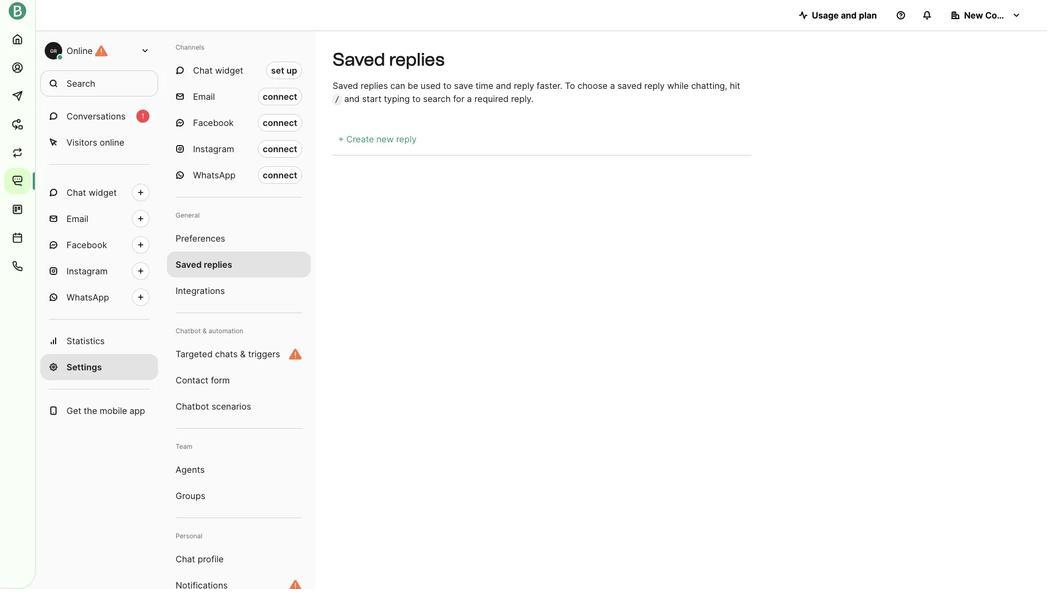 Task type: describe. For each thing, give the bounding box(es) containing it.
app
[[130, 405, 145, 416]]

triggers
[[248, 349, 280, 360]]

visitors online link
[[40, 129, 158, 155]]

search
[[67, 78, 95, 89]]

automation
[[209, 327, 243, 335]]

whatsapp inside whatsapp link
[[67, 292, 109, 303]]

connect for email
[[263, 91, 297, 102]]

1
[[141, 112, 144, 120]]

0 horizontal spatial replies
[[204, 259, 232, 270]]

groups
[[176, 490, 205, 501]]

search
[[423, 93, 451, 104]]

0 horizontal spatial to
[[412, 93, 421, 104]]

company
[[986, 10, 1026, 21]]

1 reply from the left
[[514, 80, 534, 91]]

chatbot & automation
[[176, 327, 243, 335]]

time
[[476, 80, 494, 91]]

targeted chats & triggers link
[[167, 341, 311, 367]]

1 vertical spatial chat widget
[[67, 187, 117, 198]]

required
[[475, 93, 509, 104]]

set up
[[271, 65, 297, 76]]

gr
[[50, 48, 57, 54]]

new company
[[965, 10, 1026, 21]]

visitors
[[67, 137, 97, 148]]

agents
[[176, 464, 205, 475]]

1 horizontal spatial a
[[610, 80, 615, 91]]

saved replies link
[[167, 251, 311, 278]]

personal
[[176, 532, 202, 540]]

+ Create new reply text field
[[333, 127, 752, 150]]

connect for whatsapp
[[263, 170, 297, 181]]

0 vertical spatial facebook
[[193, 117, 234, 128]]

1 vertical spatial a
[[467, 93, 472, 104]]

2 vertical spatial saved
[[176, 259, 202, 270]]

choose
[[578, 80, 608, 91]]

1 horizontal spatial widget
[[215, 65, 243, 76]]

for
[[453, 93, 465, 104]]

connect for instagram
[[263, 143, 297, 154]]

chat profile
[[176, 554, 224, 565]]

used
[[421, 80, 441, 91]]

to
[[565, 80, 575, 91]]

0 horizontal spatial saved replies
[[176, 259, 232, 270]]

agents link
[[167, 457, 311, 483]]

connect for facebook
[[263, 117, 297, 128]]

integrations
[[176, 285, 225, 296]]

0 vertical spatial saved replies
[[333, 49, 445, 70]]

1 horizontal spatial chat widget
[[193, 65, 243, 76]]

online
[[67, 45, 93, 56]]

/
[[335, 95, 340, 104]]

0 vertical spatial chat
[[193, 65, 213, 76]]

statistics
[[67, 336, 105, 346]]

typing
[[384, 93, 410, 104]]

settings
[[67, 362, 102, 373]]

0 vertical spatial email
[[193, 91, 215, 102]]

preferences link
[[167, 225, 311, 251]]

conversations
[[67, 111, 126, 122]]

email link
[[40, 206, 158, 232]]

usage
[[812, 10, 839, 21]]

2 vertical spatial and
[[344, 93, 360, 104]]

new
[[965, 10, 983, 21]]

visitors online
[[67, 137, 124, 148]]

scenarios
[[212, 401, 251, 412]]

0 vertical spatial replies
[[389, 49, 445, 70]]



Task type: vqa. For each thing, say whether or not it's contained in the screenshot.
widget image
no



Task type: locate. For each thing, give the bounding box(es) containing it.
channels
[[176, 43, 204, 51]]

0 vertical spatial a
[[610, 80, 615, 91]]

saved replies up can at the left top
[[333, 49, 445, 70]]

1 vertical spatial &
[[240, 349, 246, 360]]

profile
[[198, 554, 224, 565]]

1 vertical spatial chatbot
[[176, 401, 209, 412]]

to down be
[[412, 93, 421, 104]]

saved inside 'saved replies can be used to save time and reply faster. to choose a saved reply while chatting, hit / and start typing to search for a required reply.'
[[333, 80, 358, 91]]

1 horizontal spatial and
[[496, 80, 512, 91]]

2 vertical spatial replies
[[204, 259, 232, 270]]

&
[[203, 327, 207, 335], [240, 349, 246, 360]]

chatbot scenarios link
[[167, 393, 311, 420]]

chat widget down channels
[[193, 65, 243, 76]]

replies inside 'saved replies can be used to save time and reply faster. to choose a saved reply while chatting, hit / and start typing to search for a required reply.'
[[361, 80, 388, 91]]

facebook
[[193, 117, 234, 128], [67, 239, 107, 250]]

chatbot scenarios
[[176, 401, 251, 412]]

0 vertical spatial instagram
[[193, 143, 234, 154]]

replies
[[389, 49, 445, 70], [361, 80, 388, 91], [204, 259, 232, 270]]

widget left set
[[215, 65, 243, 76]]

3 connect from the top
[[263, 143, 297, 154]]

faster.
[[537, 80, 563, 91]]

0 horizontal spatial instagram
[[67, 266, 108, 277]]

hit
[[730, 80, 741, 91]]

saved replies can be used to save time and reply faster. to choose a saved reply while chatting, hit / and start typing to search for a required reply.
[[333, 80, 741, 104]]

whatsapp down instagram link on the top left of the page
[[67, 292, 109, 303]]

instagram
[[193, 143, 234, 154], [67, 266, 108, 277]]

2 connect from the top
[[263, 117, 297, 128]]

whatsapp
[[193, 170, 236, 181], [67, 292, 109, 303]]

reply
[[514, 80, 534, 91], [645, 80, 665, 91]]

chat widget up email link
[[67, 187, 117, 198]]

set
[[271, 65, 284, 76]]

chatbot
[[176, 327, 201, 335], [176, 401, 209, 412]]

chatbot for chatbot & automation
[[176, 327, 201, 335]]

& left automation
[[203, 327, 207, 335]]

while
[[667, 80, 689, 91]]

2 horizontal spatial replies
[[389, 49, 445, 70]]

saved
[[618, 80, 642, 91]]

and inside button
[[841, 10, 857, 21]]

0 vertical spatial chat widget
[[193, 65, 243, 76]]

replies up be
[[389, 49, 445, 70]]

a right for
[[467, 93, 472, 104]]

to
[[443, 80, 452, 91], [412, 93, 421, 104]]

chat up email link
[[67, 187, 86, 198]]

0 horizontal spatial whatsapp
[[67, 292, 109, 303]]

groups link
[[167, 483, 311, 509]]

0 vertical spatial whatsapp
[[193, 170, 236, 181]]

2 horizontal spatial and
[[841, 10, 857, 21]]

0 vertical spatial saved
[[333, 49, 385, 70]]

saved up /
[[333, 80, 358, 91]]

whatsapp link
[[40, 284, 158, 310]]

2 vertical spatial chat
[[176, 554, 195, 565]]

saved replies
[[333, 49, 445, 70], [176, 259, 232, 270]]

targeted chats & triggers
[[176, 349, 280, 360]]

can
[[390, 80, 405, 91]]

chat down personal
[[176, 554, 195, 565]]

up
[[287, 65, 297, 76]]

save
[[454, 80, 473, 91]]

replies down 'preferences'
[[204, 259, 232, 270]]

and left plan
[[841, 10, 857, 21]]

reply left while
[[645, 80, 665, 91]]

plan
[[859, 10, 877, 21]]

widget up email link
[[89, 187, 117, 198]]

chat widget link
[[40, 179, 158, 206]]

0 horizontal spatial and
[[344, 93, 360, 104]]

start
[[362, 93, 382, 104]]

1 vertical spatial chat
[[67, 187, 86, 198]]

chat
[[193, 65, 213, 76], [67, 187, 86, 198], [176, 554, 195, 565]]

facebook inside 'link'
[[67, 239, 107, 250]]

1 vertical spatial saved replies
[[176, 259, 232, 270]]

the
[[84, 405, 97, 416]]

and
[[841, 10, 857, 21], [496, 80, 512, 91], [344, 93, 360, 104]]

search link
[[40, 70, 158, 97]]

preferences
[[176, 233, 225, 244]]

new company button
[[943, 4, 1030, 26]]

& right chats
[[240, 349, 246, 360]]

1 horizontal spatial replies
[[361, 80, 388, 91]]

get
[[67, 405, 81, 416]]

saved
[[333, 49, 385, 70], [333, 80, 358, 91], [176, 259, 202, 270]]

contact form
[[176, 375, 230, 386]]

1 horizontal spatial instagram
[[193, 143, 234, 154]]

0 vertical spatial chatbot
[[176, 327, 201, 335]]

0 vertical spatial widget
[[215, 65, 243, 76]]

settings link
[[40, 354, 158, 380]]

0 horizontal spatial widget
[[89, 187, 117, 198]]

widget
[[215, 65, 243, 76], [89, 187, 117, 198]]

1 vertical spatial to
[[412, 93, 421, 104]]

facebook link
[[40, 232, 158, 258]]

be
[[408, 80, 418, 91]]

1 vertical spatial email
[[67, 213, 88, 224]]

1 horizontal spatial reply
[[645, 80, 665, 91]]

contact form link
[[167, 367, 311, 393]]

chat down channels
[[193, 65, 213, 76]]

0 horizontal spatial email
[[67, 213, 88, 224]]

targeted
[[176, 349, 213, 360]]

0 horizontal spatial facebook
[[67, 239, 107, 250]]

integrations link
[[167, 278, 311, 304]]

saved replies down 'preferences'
[[176, 259, 232, 270]]

1 vertical spatial widget
[[89, 187, 117, 198]]

email
[[193, 91, 215, 102], [67, 213, 88, 224]]

connect
[[263, 91, 297, 102], [263, 117, 297, 128], [263, 143, 297, 154], [263, 170, 297, 181]]

chat profile link
[[167, 546, 311, 572]]

form
[[211, 375, 230, 386]]

usage and plan button
[[790, 4, 886, 26]]

1 horizontal spatial &
[[240, 349, 246, 360]]

mobile
[[100, 405, 127, 416]]

1 horizontal spatial facebook
[[193, 117, 234, 128]]

1 vertical spatial saved
[[333, 80, 358, 91]]

chat inside chat profile link
[[176, 554, 195, 565]]

email down chat widget link at the left of the page
[[67, 213, 88, 224]]

general
[[176, 211, 200, 219]]

chat widget
[[193, 65, 243, 76], [67, 187, 117, 198]]

1 vertical spatial whatsapp
[[67, 292, 109, 303]]

0 horizontal spatial reply
[[514, 80, 534, 91]]

1 chatbot from the top
[[176, 327, 201, 335]]

2 reply from the left
[[645, 80, 665, 91]]

1 horizontal spatial to
[[443, 80, 452, 91]]

chatbot down contact on the left of page
[[176, 401, 209, 412]]

saved up start
[[333, 49, 385, 70]]

and up required
[[496, 80, 512, 91]]

get the mobile app
[[67, 405, 145, 416]]

email down channels
[[193, 91, 215, 102]]

whatsapp up general
[[193, 170, 236, 181]]

reply up reply.
[[514, 80, 534, 91]]

get the mobile app link
[[40, 398, 158, 424]]

0 horizontal spatial chat widget
[[67, 187, 117, 198]]

0 vertical spatial &
[[203, 327, 207, 335]]

1 vertical spatial and
[[496, 80, 512, 91]]

reply.
[[511, 93, 534, 104]]

online
[[100, 137, 124, 148]]

1 vertical spatial facebook
[[67, 239, 107, 250]]

statistics link
[[40, 328, 158, 354]]

saved up integrations
[[176, 259, 202, 270]]

1 horizontal spatial email
[[193, 91, 215, 102]]

0 horizontal spatial &
[[203, 327, 207, 335]]

contact
[[176, 375, 208, 386]]

0 horizontal spatial a
[[467, 93, 472, 104]]

chats
[[215, 349, 238, 360]]

0 vertical spatial to
[[443, 80, 452, 91]]

replies up start
[[361, 80, 388, 91]]

instagram link
[[40, 258, 158, 284]]

1 connect from the top
[[263, 91, 297, 102]]

chat inside chat widget link
[[67, 187, 86, 198]]

1 horizontal spatial whatsapp
[[193, 170, 236, 181]]

1 vertical spatial instagram
[[67, 266, 108, 277]]

4 connect from the top
[[263, 170, 297, 181]]

chatbot up targeted
[[176, 327, 201, 335]]

to left save
[[443, 80, 452, 91]]

chatting,
[[691, 80, 728, 91]]

team
[[176, 442, 193, 451]]

and right /
[[344, 93, 360, 104]]

1 vertical spatial replies
[[361, 80, 388, 91]]

chatbot for chatbot scenarios
[[176, 401, 209, 412]]

1 horizontal spatial saved replies
[[333, 49, 445, 70]]

a left saved
[[610, 80, 615, 91]]

a
[[610, 80, 615, 91], [467, 93, 472, 104]]

0 vertical spatial and
[[841, 10, 857, 21]]

usage and plan
[[812, 10, 877, 21]]

& inside 'link'
[[240, 349, 246, 360]]

2 chatbot from the top
[[176, 401, 209, 412]]



